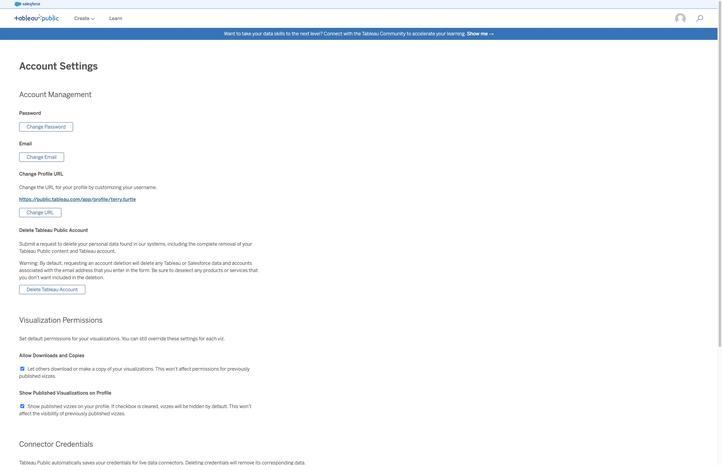 Task type: locate. For each thing, give the bounding box(es) containing it.
a left copy
[[92, 366, 95, 372]]

data inside submit a request to delete your personal data found in our systems, including the complete removal of your tableau public content and tableau account.
[[109, 241, 119, 247]]

url down change profile url
[[45, 185, 54, 190]]

terry.turtle image
[[675, 13, 687, 25]]

1 horizontal spatial with
[[344, 31, 353, 37]]

a right submit
[[36, 241, 39, 247]]

0 horizontal spatial vizzes.
[[42, 373, 56, 379]]

0 horizontal spatial won't
[[166, 366, 178, 372]]

in down email
[[72, 275, 76, 280]]

on for visualizations
[[90, 390, 95, 396]]

1 horizontal spatial that
[[249, 267, 258, 273]]

1 horizontal spatial profile
[[97, 390, 111, 396]]

affect inside show published vizzes on your profile. if checkbox is cleared, vizzes will be hidden by default. this won't affect the visibility of previously published vizzes.
[[19, 411, 32, 417]]

by
[[40, 260, 45, 266]]

level?
[[311, 31, 323, 37]]

1 horizontal spatial will
[[175, 404, 182, 409]]

2 vertical spatial of
[[60, 411, 64, 417]]

to
[[237, 31, 241, 37], [286, 31, 291, 37], [407, 31, 412, 37], [58, 241, 62, 247], [169, 267, 174, 273]]

1 vertical spatial delete
[[141, 260, 154, 266]]

or left services
[[224, 267, 229, 273]]

1 horizontal spatial on
[[90, 390, 95, 396]]

0 horizontal spatial any
[[155, 260, 163, 266]]

for inside let others download or make a copy of your visualizations. this won't affect permissions for previously published vizzes.
[[220, 366, 227, 372]]

you
[[104, 267, 112, 273], [19, 275, 27, 280]]

data up the products
[[212, 260, 222, 266]]

be
[[183, 404, 188, 409]]

download
[[51, 366, 72, 372]]

of right copy
[[107, 366, 112, 372]]

1 horizontal spatial public
[[54, 228, 68, 233]]

1 horizontal spatial a
[[92, 366, 95, 372]]

your up the accounts
[[243, 241, 252, 247]]

published up visibility
[[41, 404, 62, 409]]

let
[[28, 366, 35, 372]]

products
[[204, 267, 223, 273]]

delete for delete tableau account
[[27, 287, 41, 292]]

0 horizontal spatial you
[[19, 275, 27, 280]]

of inside let others download or make a copy of your visualizations. this won't affect permissions for previously published vizzes.
[[107, 366, 112, 372]]

delete inside warning: by default, requesting an account deletion will delete any tableau or salesforce data and accounts associated with the email address that you enter in the form. be sure to deselect any products or services that you don't want included in the deletion.
[[141, 260, 154, 266]]

1 horizontal spatial delete
[[141, 260, 154, 266]]

0 vertical spatial delete
[[19, 228, 34, 233]]

1 vertical spatial delete
[[27, 287, 41, 292]]

0 vertical spatial email
[[19, 141, 32, 146]]

want to take your data skills to the next level? connect with the tableau community to accelerate your learning. show me →
[[224, 31, 494, 37]]

visualizations
[[57, 390, 88, 396]]

1 vertical spatial show
[[19, 390, 32, 396]]

1 vertical spatial a
[[92, 366, 95, 372]]

on inside show published vizzes on your profile. if checkbox is cleared, vizzes will be hidden by default. this won't affect the visibility of previously published vizzes.
[[78, 404, 83, 409]]

1 horizontal spatial permissions
[[192, 366, 219, 372]]

0 vertical spatial previously
[[228, 366, 250, 372]]

downloads
[[33, 353, 58, 358]]

change url
[[27, 210, 54, 216]]

2 vertical spatial show
[[28, 404, 40, 409]]

tableau down want on the bottom left of page
[[42, 287, 59, 292]]

0 vertical spatial on
[[90, 390, 95, 396]]

that
[[94, 267, 103, 273], [249, 267, 258, 273]]

account settings
[[19, 61, 98, 72]]

affect
[[179, 366, 191, 372], [19, 411, 32, 417]]

by inside show published vizzes on your profile. if checkbox is cleared, vizzes will be hidden by default. this won't affect the visibility of previously published vizzes.
[[206, 404, 211, 409]]

0 vertical spatial won't
[[166, 366, 178, 372]]

email up change email
[[19, 141, 32, 146]]

any up sure
[[155, 260, 163, 266]]

delete tableau account link
[[19, 285, 85, 294]]

Let others download or make a copy of your visualizations. This won't affect permissions for previously published vizzes. checkbox
[[20, 367, 24, 371]]

2 horizontal spatial published
[[89, 411, 110, 417]]

change profile url
[[19, 171, 63, 177]]

delete tableau public account
[[19, 228, 88, 233]]

url for profile
[[54, 171, 63, 177]]

this inside let others download or make a copy of your visualizations. this won't affect permissions for previously published vizzes.
[[155, 366, 165, 372]]

with up want on the bottom left of page
[[44, 267, 53, 273]]

0 horizontal spatial this
[[155, 366, 165, 372]]

1 vertical spatial affect
[[19, 411, 32, 417]]

1 vertical spatial email
[[45, 154, 57, 160]]

1 vertical spatial will
[[175, 404, 182, 409]]

1 horizontal spatial published
[[41, 404, 62, 409]]

0 horizontal spatial with
[[44, 267, 53, 273]]

by right profile
[[89, 185, 94, 190]]

this
[[155, 366, 165, 372], [229, 404, 239, 409]]

2 horizontal spatial of
[[237, 241, 242, 247]]

username.
[[134, 185, 157, 190]]

will up form.
[[133, 260, 140, 266]]

the inside show published vizzes on your profile. if checkbox is cleared, vizzes will be hidden by default. this won't affect the visibility of previously published vizzes.
[[33, 411, 40, 417]]

take
[[242, 31, 252, 37]]

visualizations.
[[90, 336, 121, 342], [124, 366, 154, 372]]

default
[[28, 336, 43, 342]]

show right show published vizzes on your profile. if checkbox is cleared, vizzes will be hidden by default. this won't affect the visibility of previously published vizzes. option
[[28, 404, 40, 409]]

delete tableau account
[[27, 287, 78, 292]]

cleared,
[[142, 404, 159, 409]]

url down change email
[[54, 171, 63, 177]]

in down deletion
[[126, 267, 130, 273]]

want
[[41, 275, 51, 280]]

the right 'connect'
[[354, 31, 361, 37]]

if
[[111, 404, 114, 409]]

2 vizzes from the left
[[160, 404, 174, 409]]

1 horizontal spatial of
[[107, 366, 112, 372]]

is
[[137, 404, 141, 409]]

0 vertical spatial public
[[54, 228, 68, 233]]

1 vertical spatial and
[[223, 260, 231, 266]]

1 vertical spatial this
[[229, 404, 239, 409]]

that up deletion.
[[94, 267, 103, 273]]

found
[[120, 241, 133, 247]]

0 vertical spatial with
[[344, 31, 353, 37]]

warning: by default, requesting an account deletion will delete any tableau or salesforce data and accounts associated with the email address that you enter in the form. be sure to deselect any products or services that you don't want included in the deletion.
[[19, 260, 258, 280]]

show inside show published vizzes on your profile. if checkbox is cleared, vizzes will be hidden by default. this won't affect the visibility of previously published vizzes.
[[28, 404, 40, 409]]

1 vertical spatial password
[[45, 124, 66, 130]]

0 horizontal spatial a
[[36, 241, 39, 247]]

with right 'connect'
[[344, 31, 353, 37]]

2 horizontal spatial data
[[264, 31, 273, 37]]

0 horizontal spatial previously
[[65, 411, 87, 417]]

and up 'requesting'
[[70, 248, 78, 254]]

your right copy
[[113, 366, 123, 372]]

delete down don't
[[27, 287, 41, 292]]

your
[[253, 31, 262, 37], [437, 31, 446, 37], [63, 185, 73, 190], [123, 185, 133, 190], [78, 241, 88, 247], [243, 241, 252, 247], [79, 336, 89, 342], [113, 366, 123, 372], [84, 404, 94, 409]]

to up content
[[58, 241, 62, 247]]

your left profile.
[[84, 404, 94, 409]]

of right visibility
[[60, 411, 64, 417]]

visualization
[[19, 316, 61, 324]]

or
[[182, 260, 187, 266], [224, 267, 229, 273], [73, 366, 78, 372]]

change inside change email link
[[27, 154, 43, 160]]

complete
[[197, 241, 218, 247]]

0 vertical spatial and
[[70, 248, 78, 254]]

delete up form.
[[141, 260, 154, 266]]

1 horizontal spatial any
[[195, 267, 202, 273]]

this inside show published vizzes on your profile. if checkbox is cleared, vizzes will be hidden by default. this won't affect the visibility of previously published vizzes.
[[229, 404, 239, 409]]

profile up profile.
[[97, 390, 111, 396]]

show up show published vizzes on your profile. if checkbox is cleared, vizzes will be hidden by default. this won't affect the visibility of previously published vizzes. option
[[19, 390, 32, 396]]

1 horizontal spatial affect
[[179, 366, 191, 372]]

0 horizontal spatial data
[[109, 241, 119, 247]]

2 horizontal spatial in
[[134, 241, 138, 247]]

don't
[[28, 275, 39, 280]]

and inside submit a request to delete your personal data found in our systems, including the complete removal of your tableau public content and tableau account.
[[70, 248, 78, 254]]

email
[[19, 141, 32, 146], [45, 154, 57, 160]]

submit
[[19, 241, 35, 247]]

vizzes down visualizations
[[63, 404, 77, 409]]

0 vertical spatial in
[[134, 241, 138, 247]]

previously inside let others download or make a copy of your visualizations. this won't affect permissions for previously published vizzes.
[[228, 366, 250, 372]]

0 horizontal spatial on
[[78, 404, 83, 409]]

salesforce logo image
[[14, 2, 40, 7]]

personal
[[89, 241, 108, 247]]

profile down change email link
[[38, 171, 53, 177]]

your left username.
[[123, 185, 133, 190]]

2 horizontal spatial or
[[224, 267, 229, 273]]

1 vertical spatial vizzes.
[[111, 411, 126, 417]]

be
[[152, 267, 158, 273]]

change inside change url button
[[27, 210, 43, 216]]

show for show published vizzes on your profile. if checkbox is cleared, vizzes will be hidden by default. this won't affect the visibility of previously published vizzes.
[[28, 404, 40, 409]]

data left skills
[[264, 31, 273, 37]]

a inside submit a request to delete your personal data found in our systems, including the complete removal of your tableau public content and tableau account.
[[36, 241, 39, 247]]

2 vertical spatial or
[[73, 366, 78, 372]]

delete for delete tableau public account
[[19, 228, 34, 233]]

0 horizontal spatial and
[[59, 353, 68, 358]]

url up delete tableau public account
[[45, 210, 54, 216]]

0 horizontal spatial will
[[133, 260, 140, 266]]

change email link
[[19, 153, 64, 162]]

systems,
[[147, 241, 167, 247]]

1 horizontal spatial data
[[212, 260, 222, 266]]

0 horizontal spatial vizzes
[[63, 404, 77, 409]]

0 horizontal spatial permissions
[[44, 336, 71, 342]]

on for vizzes
[[78, 404, 83, 409]]

logo image
[[14, 14, 59, 22]]

1 vertical spatial permissions
[[192, 366, 219, 372]]

1 vertical spatial in
[[126, 267, 130, 273]]

with inside warning: by default, requesting an account deletion will delete any tableau or salesforce data and accounts associated with the email address that you enter in the form. be sure to deselect any products or services that you don't want included in the deletion.
[[44, 267, 53, 273]]

or left make
[[73, 366, 78, 372]]

on down visualizations
[[78, 404, 83, 409]]

previously
[[228, 366, 250, 372], [65, 411, 87, 417]]

want
[[224, 31, 236, 37]]

published down profile.
[[89, 411, 110, 417]]

2 horizontal spatial and
[[223, 260, 231, 266]]

0 vertical spatial by
[[89, 185, 94, 190]]

vizzes. inside let others download or make a copy of your visualizations. this won't affect permissions for previously published vizzes.
[[42, 373, 56, 379]]

1 vertical spatial url
[[45, 185, 54, 190]]

1 horizontal spatial won't
[[240, 404, 252, 409]]

data
[[264, 31, 273, 37], [109, 241, 119, 247], [212, 260, 222, 266]]

deletion
[[114, 260, 131, 266]]

and up services
[[223, 260, 231, 266]]

checkbox
[[115, 404, 136, 409]]

you down associated
[[19, 275, 27, 280]]

2 vertical spatial url
[[45, 210, 54, 216]]

affect inside let others download or make a copy of your visualizations. this won't affect permissions for previously published vizzes.
[[179, 366, 191, 372]]

0 horizontal spatial public
[[37, 248, 51, 254]]

0 vertical spatial url
[[54, 171, 63, 177]]

of right removal
[[237, 241, 242, 247]]

url for the
[[45, 185, 54, 190]]

vizzes right cleared,
[[160, 404, 174, 409]]

to left accelerate at the top right of the page
[[407, 31, 412, 37]]

tableau inside warning: by default, requesting an account deletion will delete any tableau or salesforce data and accounts associated with the email address that you enter in the form. be sure to deselect any products or services that you don't want included in the deletion.
[[164, 260, 181, 266]]

public
[[54, 228, 68, 233], [37, 248, 51, 254]]

show left me
[[467, 31, 480, 37]]

1 horizontal spatial in
[[126, 267, 130, 273]]

the left visibility
[[33, 411, 40, 417]]

settings
[[60, 61, 98, 72]]

will left be
[[175, 404, 182, 409]]

0 vertical spatial data
[[264, 31, 273, 37]]

you down "account"
[[104, 267, 112, 273]]

removal
[[219, 241, 236, 247]]

vizzes.
[[42, 373, 56, 379], [111, 411, 126, 417]]

delete
[[63, 241, 77, 247], [141, 260, 154, 266]]

1 vertical spatial published
[[41, 404, 62, 409]]

0 horizontal spatial password
[[19, 110, 41, 116]]

1 horizontal spatial vizzes
[[160, 404, 174, 409]]

1 vertical spatial on
[[78, 404, 83, 409]]

in left our
[[134, 241, 138, 247]]

still
[[140, 336, 147, 342]]

permissions
[[63, 316, 103, 324]]

data up account.
[[109, 241, 119, 247]]

set
[[19, 336, 27, 342]]

0 vertical spatial you
[[104, 267, 112, 273]]

published down the let
[[19, 373, 41, 379]]

public down request
[[37, 248, 51, 254]]

any down salesforce
[[195, 267, 202, 273]]

viz.
[[218, 336, 225, 342]]

enter
[[113, 267, 125, 273]]

change for change email
[[27, 154, 43, 160]]

2 vertical spatial data
[[212, 260, 222, 266]]

your inside show published vizzes on your profile. if checkbox is cleared, vizzes will be hidden by default. this won't affect the visibility of previously published vizzes.
[[84, 404, 94, 409]]

0 horizontal spatial that
[[94, 267, 103, 273]]

change for change url
[[27, 210, 43, 216]]

the right including
[[189, 241, 196, 247]]

will inside show published vizzes on your profile. if checkbox is cleared, vizzes will be hidden by default. this won't affect the visibility of previously published vizzes.
[[175, 404, 182, 409]]

account
[[95, 260, 113, 266]]

2 vertical spatial in
[[72, 275, 76, 280]]

1 horizontal spatial and
[[70, 248, 78, 254]]

1 vertical spatial profile
[[97, 390, 111, 396]]

including
[[168, 241, 188, 247]]

visualizations. inside let others download or make a copy of your visualizations. this won't affect permissions for previously published vizzes.
[[124, 366, 154, 372]]

0 vertical spatial affect
[[179, 366, 191, 372]]

vizzes. down others
[[42, 373, 56, 379]]

1 vertical spatial with
[[44, 267, 53, 273]]

vizzes. down the if at the left bottom
[[111, 411, 126, 417]]

show
[[467, 31, 480, 37], [19, 390, 32, 396], [28, 404, 40, 409]]

url inside button
[[45, 210, 54, 216]]

by right hidden
[[206, 404, 211, 409]]

0 vertical spatial permissions
[[44, 336, 71, 342]]

1 horizontal spatial this
[[229, 404, 239, 409]]

1 horizontal spatial email
[[45, 154, 57, 160]]

change
[[27, 124, 43, 130], [27, 154, 43, 160], [19, 171, 37, 177], [19, 185, 36, 190], [27, 210, 43, 216]]

change inside "change password" link
[[27, 124, 43, 130]]

1 vertical spatial visualizations.
[[124, 366, 154, 372]]

0 vertical spatial this
[[155, 366, 165, 372]]

1 vertical spatial by
[[206, 404, 211, 409]]

0 horizontal spatial affect
[[19, 411, 32, 417]]

0 horizontal spatial in
[[72, 275, 76, 280]]

to left take
[[237, 31, 241, 37]]

1 that from the left
[[94, 267, 103, 273]]

any
[[155, 260, 163, 266], [195, 267, 202, 273]]

on right visualizations
[[90, 390, 95, 396]]

email up change profile url
[[45, 154, 57, 160]]

in inside submit a request to delete your personal data found in our systems, including the complete removal of your tableau public content and tableau account.
[[134, 241, 138, 247]]

warning:
[[19, 260, 39, 266]]

public up request
[[54, 228, 68, 233]]

won't inside let others download or make a copy of your visualizations. this won't affect permissions for previously published vizzes.
[[166, 366, 178, 372]]

delete up content
[[63, 241, 77, 247]]

your inside let others download or make a copy of your visualizations. this won't affect permissions for previously published vizzes.
[[113, 366, 123, 372]]

0 horizontal spatial published
[[19, 373, 41, 379]]

1 vertical spatial won't
[[240, 404, 252, 409]]

to right sure
[[169, 267, 174, 273]]

0 vertical spatial delete
[[63, 241, 77, 247]]

delete up submit
[[19, 228, 34, 233]]

allow
[[19, 353, 32, 358]]

hidden
[[190, 404, 205, 409]]

or up deselect
[[182, 260, 187, 266]]

a
[[36, 241, 39, 247], [92, 366, 95, 372]]

1 horizontal spatial by
[[206, 404, 211, 409]]

0 horizontal spatial profile
[[38, 171, 53, 177]]

1 horizontal spatial previously
[[228, 366, 250, 372]]

the inside submit a request to delete your personal data found in our systems, including the complete removal of your tableau public content and tableau account.
[[189, 241, 196, 247]]

profile
[[38, 171, 53, 177], [97, 390, 111, 396]]

tableau up sure
[[164, 260, 181, 266]]

allow downloads and copies
[[19, 353, 84, 358]]

and left copies on the left of page
[[59, 353, 68, 358]]

1 vertical spatial of
[[107, 366, 112, 372]]

that down the accounts
[[249, 267, 258, 273]]

account
[[19, 61, 57, 72], [19, 90, 47, 99], [69, 228, 88, 233], [60, 287, 78, 292]]



Task type: vqa. For each thing, say whether or not it's contained in the screenshot.
requesting
yes



Task type: describe. For each thing, give the bounding box(es) containing it.
content
[[52, 248, 69, 254]]

go to search image
[[690, 15, 711, 22]]

or inside let others download or make a copy of your visualizations. this won't affect permissions for previously published vizzes.
[[73, 366, 78, 372]]

0 horizontal spatial by
[[89, 185, 94, 190]]

data inside warning: by default, requesting an account deletion will delete any tableau or salesforce data and accounts associated with the email address that you enter in the form. be sure to deselect any products or services that you don't want included in the deletion.
[[212, 260, 222, 266]]

permissions inside let others download or make a copy of your visualizations. this won't affect permissions for previously published vizzes.
[[192, 366, 219, 372]]

the left 'next'
[[292, 31, 299, 37]]

create button
[[67, 9, 102, 28]]

create
[[74, 16, 90, 21]]

of inside show published vizzes on your profile. if checkbox is cleared, vizzes will be hidden by default. this won't affect the visibility of previously published vizzes.
[[60, 411, 64, 417]]

request
[[40, 241, 57, 247]]

accelerate
[[413, 31, 436, 37]]

to inside warning: by default, requesting an account deletion will delete any tableau or salesforce data and accounts associated with the email address that you enter in the form. be sure to deselect any products or services that you don't want included in the deletion.
[[169, 267, 174, 273]]

others
[[36, 366, 50, 372]]

0 vertical spatial or
[[182, 260, 187, 266]]

your left profile
[[63, 185, 73, 190]]

override
[[148, 336, 166, 342]]

0 horizontal spatial email
[[19, 141, 32, 146]]

accounts
[[232, 260, 252, 266]]

to right skills
[[286, 31, 291, 37]]

0 vertical spatial profile
[[38, 171, 53, 177]]

tableau up request
[[35, 228, 53, 233]]

deletion.
[[85, 275, 104, 280]]

published
[[33, 390, 56, 396]]

customizing
[[95, 185, 122, 190]]

delete inside submit a request to delete your personal data found in our systems, including the complete removal of your tableau public content and tableau account.
[[63, 241, 77, 247]]

show for show published visualizations on profile
[[19, 390, 32, 396]]

requesting
[[64, 260, 87, 266]]

Show published vizzes on your profile. If checkbox is cleared, vizzes will be hidden by default. This won't affect the visibility of previously published vizzes. checkbox
[[20, 404, 24, 408]]

change for change password
[[27, 124, 43, 130]]

copies
[[69, 353, 84, 358]]

vizzes. inside show published vizzes on your profile. if checkbox is cleared, vizzes will be hidden by default. this won't affect the visibility of previously published vizzes.
[[111, 411, 126, 417]]

0 vertical spatial password
[[19, 110, 41, 116]]

tableau left community
[[362, 31, 379, 37]]

https://public.tableau.com/app/profile/terry.turtle
[[19, 197, 136, 202]]

a inside let others download or make a copy of your visualizations. this won't affect permissions for previously published vizzes.
[[92, 366, 95, 372]]

services
[[230, 267, 248, 273]]

1 vertical spatial any
[[195, 267, 202, 273]]

community
[[380, 31, 406, 37]]

settings
[[181, 336, 198, 342]]

salesforce
[[188, 260, 211, 266]]

management
[[48, 90, 92, 99]]

show me link
[[467, 31, 488, 37]]

set default permissions for your visualizations. you can still override these settings for each viz.
[[19, 336, 225, 342]]

change the url for your profile by customizing your username.
[[19, 185, 157, 190]]

2 vertical spatial published
[[89, 411, 110, 417]]

1 vizzes from the left
[[63, 404, 77, 409]]

each
[[206, 336, 217, 342]]

show published vizzes on your profile. if checkbox is cleared, vizzes will be hidden by default. this won't affect the visibility of previously published vizzes.
[[19, 404, 252, 417]]

visualization permissions
[[19, 316, 103, 324]]

connect
[[324, 31, 343, 37]]

profile
[[74, 185, 88, 190]]

visibility
[[41, 411, 59, 417]]

sure
[[159, 267, 168, 273]]

tableau down submit
[[19, 248, 36, 254]]

profile.
[[95, 404, 110, 409]]

address
[[76, 267, 93, 273]]

next
[[300, 31, 310, 37]]

tableau up an
[[79, 248, 96, 254]]

of inside submit a request to delete your personal data found in our systems, including the complete removal of your tableau public content and tableau account.
[[237, 241, 242, 247]]

your up copies on the left of page
[[79, 336, 89, 342]]

submit a request to delete your personal data found in our systems, including the complete removal of your tableau public content and tableau account.
[[19, 241, 252, 254]]

default.
[[212, 404, 228, 409]]

public inside submit a request to delete your personal data found in our systems, including the complete removal of your tableau public content and tableau account.
[[37, 248, 51, 254]]

the left form.
[[131, 267, 138, 273]]

2 that from the left
[[249, 267, 258, 273]]

email
[[63, 267, 74, 273]]

can
[[131, 336, 139, 342]]

me
[[481, 31, 488, 37]]

change url button
[[19, 208, 61, 217]]

you
[[122, 336, 130, 342]]

0 vertical spatial show
[[467, 31, 480, 37]]

copy
[[96, 366, 106, 372]]

change for change profile url
[[19, 171, 37, 177]]

learning.
[[448, 31, 466, 37]]

will inside warning: by default, requesting an account deletion will delete any tableau or salesforce data and accounts associated with the email address that you enter in the form. be sure to deselect any products or services that you don't want included in the deletion.
[[133, 260, 140, 266]]

your left learning.
[[437, 31, 446, 37]]

the down the address
[[77, 275, 84, 280]]

→
[[489, 31, 494, 37]]

your left personal
[[78, 241, 88, 247]]

published inside let others download or make a copy of your visualizations. this won't affect permissions for previously published vizzes.
[[19, 373, 41, 379]]

deselect
[[175, 267, 193, 273]]

connector credentials
[[19, 440, 93, 449]]

change for change the url for your profile by customizing your username.
[[19, 185, 36, 190]]

won't inside show published vizzes on your profile. if checkbox is cleared, vizzes will be hidden by default. this won't affect the visibility of previously published vizzes.
[[240, 404, 252, 409]]

connector
[[19, 440, 54, 449]]

make
[[79, 366, 91, 372]]

default,
[[47, 260, 63, 266]]

and inside warning: by default, requesting an account deletion will delete any tableau or salesforce data and accounts associated with the email address that you enter in the form. be sure to deselect any products or services that you don't want included in the deletion.
[[223, 260, 231, 266]]

the down default,
[[54, 267, 61, 273]]

skills
[[274, 31, 285, 37]]

https://public.tableau.com/app/profile/terry.turtle link
[[19, 197, 136, 202]]

our
[[139, 241, 146, 247]]

learn link
[[102, 9, 129, 28]]

the down change profile url
[[37, 185, 44, 190]]

change email
[[27, 154, 57, 160]]

previously inside show published vizzes on your profile. if checkbox is cleared, vizzes will be hidden by default. this won't affect the visibility of previously published vizzes.
[[65, 411, 87, 417]]

change password
[[27, 124, 66, 130]]

0 vertical spatial visualizations.
[[90, 336, 121, 342]]

1 vertical spatial you
[[19, 275, 27, 280]]

let others download or make a copy of your visualizations. this won't affect permissions for previously published vizzes.
[[19, 366, 250, 379]]

show published visualizations on profile
[[19, 390, 111, 396]]

associated
[[19, 267, 43, 273]]

these
[[167, 336, 179, 342]]

account.
[[97, 248, 116, 254]]

an
[[88, 260, 94, 266]]

account management
[[19, 90, 92, 99]]

your right take
[[253, 31, 262, 37]]

learn
[[109, 16, 122, 21]]

credentials
[[56, 440, 93, 449]]

to inside submit a request to delete your personal data found in our systems, including the complete removal of your tableau public content and tableau account.
[[58, 241, 62, 247]]

change password link
[[19, 122, 73, 131]]



